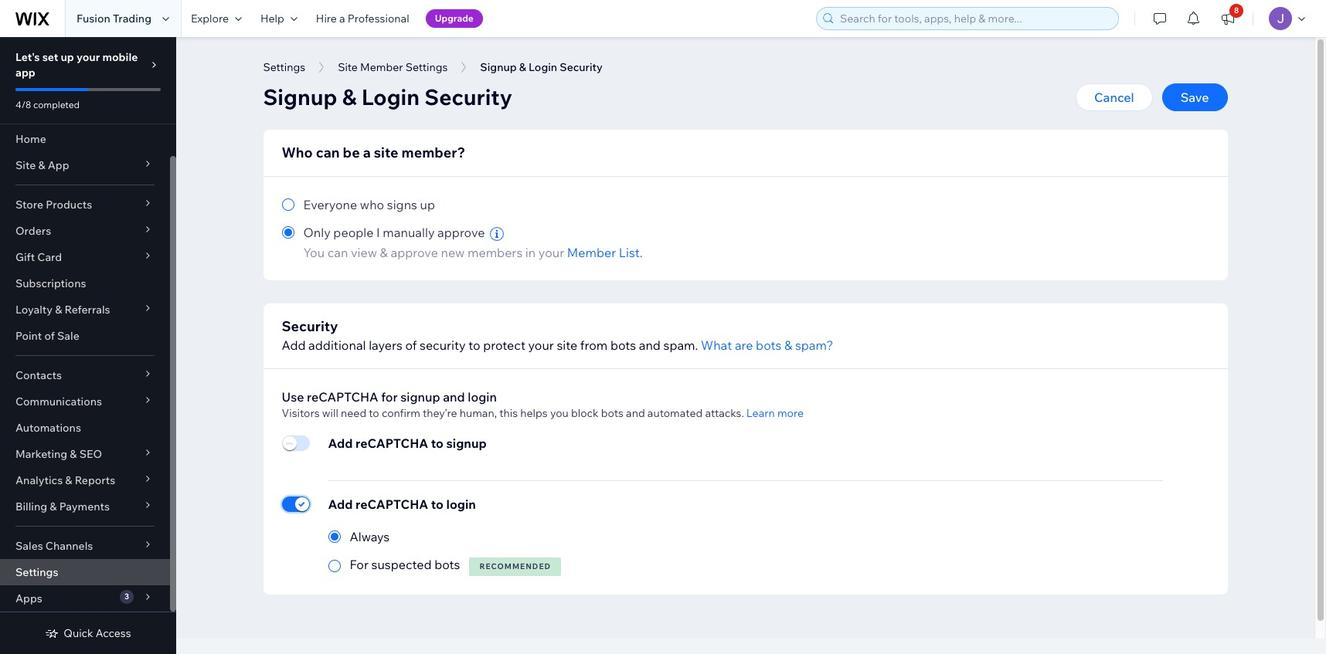 Task type: locate. For each thing, give the bounding box(es) containing it.
0 horizontal spatial signup
[[401, 390, 440, 405]]

1 vertical spatial security
[[424, 83, 512, 111]]

member list. button
[[567, 243, 643, 262]]

8 button
[[1211, 0, 1245, 37]]

member
[[360, 60, 403, 74], [567, 245, 616, 260]]

analytics
[[15, 474, 63, 488]]

to left protect
[[469, 338, 480, 353]]

settings for settings button
[[263, 60, 305, 74]]

settings inside settings link
[[15, 566, 58, 580]]

they're
[[423, 407, 457, 420]]

1 vertical spatial a
[[363, 144, 371, 162]]

up right "set"
[[61, 50, 74, 64]]

products
[[46, 198, 92, 212]]

up right signs
[[420, 197, 435, 213]]

of inside point of sale link
[[44, 329, 55, 343]]

1 vertical spatial member
[[567, 245, 616, 260]]

new
[[441, 245, 465, 260]]

bots right block
[[601, 407, 624, 420]]

and left automated on the bottom
[[626, 407, 645, 420]]

0 horizontal spatial up
[[61, 50, 74, 64]]

2 vertical spatial recaptcha
[[355, 497, 428, 512]]

home link
[[0, 126, 170, 152]]

1 horizontal spatial signup
[[446, 436, 487, 451]]

site down the hire a professional link
[[338, 60, 358, 74]]

your right in
[[538, 245, 564, 260]]

site right be
[[374, 144, 398, 162]]

who
[[360, 197, 384, 213]]

to down add recaptcha to signup
[[431, 497, 443, 512]]

0 vertical spatial option group
[[282, 196, 1209, 262]]

&
[[519, 60, 526, 74], [342, 83, 357, 111], [38, 158, 45, 172], [380, 245, 388, 260], [55, 303, 62, 317], [784, 338, 792, 353], [70, 447, 77, 461], [65, 474, 72, 488], [50, 500, 57, 514]]

add up always
[[328, 497, 353, 512]]

bots right from
[[610, 338, 636, 353]]

settings down help button
[[263, 60, 305, 74]]

you can view & approve new members in your member list.
[[303, 245, 643, 260]]

approve down manually
[[391, 245, 438, 260]]

security
[[420, 338, 466, 353]]

1 horizontal spatial a
[[363, 144, 371, 162]]

member inside button
[[360, 60, 403, 74]]

add left additional
[[282, 338, 306, 353]]

can right you on the left top of the page
[[327, 245, 348, 260]]

attacks.
[[705, 407, 744, 420]]

0 vertical spatial recaptcha
[[307, 390, 378, 405]]

1 horizontal spatial site
[[338, 60, 358, 74]]

are
[[735, 338, 753, 353]]

members
[[468, 245, 523, 260]]

2 horizontal spatial settings
[[405, 60, 448, 74]]

0 horizontal spatial a
[[339, 12, 345, 26]]

member down professional
[[360, 60, 403, 74]]

site & app
[[15, 158, 69, 172]]

2 vertical spatial your
[[528, 338, 554, 353]]

up
[[61, 50, 74, 64], [420, 197, 435, 213]]

bots inside use recaptcha for signup and login visitors will need to confirm they're human, this helps you block bots and automated attacks. learn more
[[601, 407, 624, 420]]

and inside security add additional layers of security to protect your site from bots and spam. what are bots & spam?
[[639, 338, 661, 353]]

helps
[[520, 407, 548, 420]]

approve up new
[[437, 225, 485, 240]]

need
[[341, 407, 366, 420]]

0 horizontal spatial security
[[282, 318, 338, 335]]

loyalty & referrals button
[[0, 297, 170, 323]]

0 vertical spatial member
[[360, 60, 403, 74]]

0 vertical spatial and
[[639, 338, 661, 353]]

0 vertical spatial signup
[[480, 60, 517, 74]]

0 horizontal spatial login
[[361, 83, 420, 111]]

site left from
[[557, 338, 577, 353]]

0 vertical spatial login
[[468, 390, 497, 405]]

option group
[[282, 196, 1209, 262], [328, 528, 561, 577]]

1 vertical spatial signup & login security
[[263, 83, 512, 111]]

1 vertical spatial login
[[446, 497, 476, 512]]

0 vertical spatial signup & login security
[[480, 60, 603, 74]]

member?
[[402, 144, 465, 162]]

3
[[124, 592, 129, 602]]

recaptcha up 'need'
[[307, 390, 378, 405]]

0 vertical spatial site
[[338, 60, 358, 74]]

your right protect
[[528, 338, 554, 353]]

billing & payments button
[[0, 494, 170, 520]]

1 horizontal spatial site
[[557, 338, 577, 353]]

contacts button
[[0, 362, 170, 389]]

analytics & reports
[[15, 474, 115, 488]]

& inside button
[[519, 60, 526, 74]]

signup down settings button
[[263, 83, 337, 111]]

to right 'need'
[[369, 407, 379, 420]]

member left list.
[[567, 245, 616, 260]]

add inside security add additional layers of security to protect your site from bots and spam. what are bots & spam?
[[282, 338, 306, 353]]

always
[[350, 529, 390, 545]]

a right be
[[363, 144, 371, 162]]

point
[[15, 329, 42, 343]]

0 vertical spatial your
[[76, 50, 100, 64]]

0 vertical spatial approve
[[437, 225, 485, 240]]

suspected
[[371, 557, 432, 573]]

marketing
[[15, 447, 67, 461]]

2 vertical spatial security
[[282, 318, 338, 335]]

and up they're
[[443, 390, 465, 405]]

1 vertical spatial site
[[557, 338, 577, 353]]

add
[[282, 338, 306, 353], [328, 436, 353, 451], [328, 497, 353, 512]]

payments
[[59, 500, 110, 514]]

manually
[[383, 225, 435, 240]]

communications
[[15, 395, 102, 409]]

0 horizontal spatial settings
[[15, 566, 58, 580]]

0 vertical spatial can
[[316, 144, 340, 162]]

login inside button
[[529, 60, 557, 74]]

and
[[639, 338, 661, 353], [443, 390, 465, 405], [626, 407, 645, 420]]

your inside security add additional layers of security to protect your site from bots and spam. what are bots & spam?
[[528, 338, 554, 353]]

2 horizontal spatial security
[[560, 60, 603, 74]]

2 vertical spatial add
[[328, 497, 353, 512]]

signup down upgrade button
[[480, 60, 517, 74]]

of left sale
[[44, 329, 55, 343]]

i
[[376, 225, 380, 240]]

for
[[381, 390, 398, 405]]

recaptcha
[[307, 390, 378, 405], [355, 436, 428, 451], [355, 497, 428, 512]]

spam?
[[795, 338, 833, 353]]

0 vertical spatial login
[[529, 60, 557, 74]]

a right hire
[[339, 12, 345, 26]]

everyone
[[303, 197, 357, 213]]

1 vertical spatial option group
[[328, 528, 561, 577]]

& for loyalty & referrals popup button
[[55, 303, 62, 317]]

home
[[15, 132, 46, 146]]

list.
[[619, 245, 643, 260]]

only people i manually approve
[[303, 225, 488, 240]]

hire
[[316, 12, 337, 26]]

site inside site & app popup button
[[15, 158, 36, 172]]

1 vertical spatial add
[[328, 436, 353, 451]]

sales channels button
[[0, 533, 170, 559]]

settings inside settings button
[[263, 60, 305, 74]]

1 vertical spatial recaptcha
[[355, 436, 428, 451]]

help
[[260, 12, 284, 26]]

login
[[468, 390, 497, 405], [446, 497, 476, 512]]

recaptcha down the confirm
[[355, 436, 428, 451]]

seo
[[79, 447, 102, 461]]

1 vertical spatial site
[[15, 158, 36, 172]]

0 vertical spatial signup
[[401, 390, 440, 405]]

to inside use recaptcha for signup and login visitors will need to confirm they're human, this helps you block bots and automated attacks. learn more
[[369, 407, 379, 420]]

1 vertical spatial login
[[361, 83, 420, 111]]

can
[[316, 144, 340, 162], [327, 245, 348, 260]]

human,
[[460, 407, 497, 420]]

recaptcha inside use recaptcha for signup and login visitors will need to confirm they're human, this helps you block bots and automated attacks. learn more
[[307, 390, 378, 405]]

site inside site member settings button
[[338, 60, 358, 74]]

store products
[[15, 198, 92, 212]]

a inside the hire a professional link
[[339, 12, 345, 26]]

& inside dropdown button
[[50, 500, 57, 514]]

add down will
[[328, 436, 353, 451]]

1 horizontal spatial up
[[420, 197, 435, 213]]

site
[[374, 144, 398, 162], [557, 338, 577, 353]]

your left mobile
[[76, 50, 100, 64]]

0 vertical spatial site
[[374, 144, 398, 162]]

site member settings
[[338, 60, 448, 74]]

settings down sales
[[15, 566, 58, 580]]

settings for settings link
[[15, 566, 58, 580]]

1 horizontal spatial signup
[[480, 60, 517, 74]]

recaptcha up always
[[355, 497, 428, 512]]

0 horizontal spatial site
[[15, 158, 36, 172]]

approve for &
[[391, 245, 438, 260]]

quick access
[[64, 627, 131, 641]]

approve
[[437, 225, 485, 240], [391, 245, 438, 260]]

cancel button
[[1076, 83, 1153, 111]]

1 horizontal spatial security
[[424, 83, 512, 111]]

sales channels
[[15, 539, 93, 553]]

site
[[338, 60, 358, 74], [15, 158, 36, 172]]

signup down 'human,'
[[446, 436, 487, 451]]

signup inside use recaptcha for signup and login visitors will need to confirm they're human, this helps you block bots and automated attacks. learn more
[[401, 390, 440, 405]]

add recaptcha to login
[[328, 497, 476, 512]]

store
[[15, 198, 43, 212]]

1 vertical spatial can
[[327, 245, 348, 260]]

1 vertical spatial approve
[[391, 245, 438, 260]]

signup up the confirm
[[401, 390, 440, 405]]

you
[[550, 407, 569, 420]]

site down home
[[15, 158, 36, 172]]

add recaptcha to signup
[[328, 436, 487, 451]]

1 vertical spatial your
[[538, 245, 564, 260]]

0 vertical spatial add
[[282, 338, 306, 353]]

and left the spam.
[[639, 338, 661, 353]]

can left be
[[316, 144, 340, 162]]

signup
[[401, 390, 440, 405], [446, 436, 487, 451]]

0 vertical spatial up
[[61, 50, 74, 64]]

1 horizontal spatial of
[[405, 338, 417, 353]]

0 horizontal spatial of
[[44, 329, 55, 343]]

1 vertical spatial signup
[[263, 83, 337, 111]]

view
[[351, 245, 377, 260]]

settings down upgrade button
[[405, 60, 448, 74]]

security inside button
[[560, 60, 603, 74]]

1 horizontal spatial login
[[529, 60, 557, 74]]

0 vertical spatial a
[[339, 12, 345, 26]]

0 horizontal spatial member
[[360, 60, 403, 74]]

add for add recaptcha to signup
[[328, 436, 353, 451]]

& inside security add additional layers of security to protect your site from bots and spam. what are bots & spam?
[[784, 338, 792, 353]]

visitors
[[282, 407, 320, 420]]

bots
[[610, 338, 636, 353], [756, 338, 782, 353], [601, 407, 624, 420], [434, 557, 460, 573]]

of right layers
[[405, 338, 417, 353]]

spam.
[[663, 338, 698, 353]]

1 horizontal spatial settings
[[263, 60, 305, 74]]

4/8 completed
[[15, 99, 80, 111]]

your
[[76, 50, 100, 64], [538, 245, 564, 260], [528, 338, 554, 353]]

store products button
[[0, 192, 170, 218]]

contacts
[[15, 369, 62, 383]]

recaptcha for add recaptcha to signup
[[355, 436, 428, 451]]

marketing & seo button
[[0, 441, 170, 468]]

sidebar element
[[0, 37, 176, 655]]

help button
[[251, 0, 307, 37]]

login inside use recaptcha for signup and login visitors will need to confirm they're human, this helps you block bots and automated attacks. learn more
[[468, 390, 497, 405]]

signup
[[480, 60, 517, 74], [263, 83, 337, 111]]

0 vertical spatial security
[[560, 60, 603, 74]]

1 vertical spatial signup
[[446, 436, 487, 451]]

add for add recaptcha to login
[[328, 497, 353, 512]]

site inside security add additional layers of security to protect your site from bots and spam. what are bots & spam?
[[557, 338, 577, 353]]



Task type: vqa. For each thing, say whether or not it's contained in the screenshot.
and inside the Security Add additional layers of security to protect your site from bots and spam. What are bots & spam?
yes



Task type: describe. For each thing, give the bounding box(es) containing it.
security inside security add additional layers of security to protect your site from bots and spam. what are bots & spam?
[[282, 318, 338, 335]]

protect
[[483, 338, 525, 353]]

1 horizontal spatial member
[[567, 245, 616, 260]]

upgrade
[[435, 12, 474, 24]]

site for site member settings
[[338, 60, 358, 74]]

your for you
[[538, 245, 564, 260]]

Search for tools, apps, help & more... field
[[835, 8, 1114, 29]]

set
[[42, 50, 58, 64]]

professional
[[348, 12, 409, 26]]

option group containing everyone who signs up
[[282, 196, 1209, 262]]

fusion trading
[[77, 12, 151, 26]]

recaptcha for add recaptcha to login
[[355, 497, 428, 512]]

2 vertical spatial and
[[626, 407, 645, 420]]

signup & login security inside button
[[480, 60, 603, 74]]

save
[[1181, 90, 1209, 105]]

for
[[350, 557, 369, 573]]

analytics & reports button
[[0, 468, 170, 494]]

up inside let's set up your mobile app
[[61, 50, 74, 64]]

orders
[[15, 224, 51, 238]]

more
[[777, 407, 804, 420]]

settings button
[[255, 56, 313, 79]]

your inside let's set up your mobile app
[[76, 50, 100, 64]]

automations
[[15, 421, 81, 435]]

app
[[48, 158, 69, 172]]

for suspected bots
[[350, 557, 460, 573]]

automations link
[[0, 415, 170, 441]]

explore
[[191, 12, 229, 26]]

& for marketing & seo dropdown button
[[70, 447, 77, 461]]

0 horizontal spatial site
[[374, 144, 398, 162]]

hire a professional
[[316, 12, 409, 26]]

settings inside site member settings button
[[405, 60, 448, 74]]

approve for manually
[[437, 225, 485, 240]]

everyone who signs up
[[303, 197, 435, 213]]

orders button
[[0, 218, 170, 244]]

8
[[1234, 5, 1239, 15]]

marketing & seo
[[15, 447, 102, 461]]

& for billing & payments dropdown button at bottom
[[50, 500, 57, 514]]

to down they're
[[431, 436, 443, 451]]

card
[[37, 250, 62, 264]]

4/8
[[15, 99, 31, 111]]

completed
[[33, 99, 80, 111]]

can for you
[[327, 245, 348, 260]]

your for security
[[528, 338, 554, 353]]

recommended
[[479, 562, 551, 572]]

what
[[701, 338, 732, 353]]

app
[[15, 66, 35, 80]]

referrals
[[65, 303, 110, 317]]

site for site & app
[[15, 158, 36, 172]]

access
[[96, 627, 131, 641]]

bots right are
[[756, 338, 782, 353]]

learn more link
[[746, 407, 804, 420]]

subscriptions link
[[0, 270, 170, 297]]

who can be a site member?
[[282, 144, 465, 162]]

to inside security add additional layers of security to protect your site from bots and spam. what are bots & spam?
[[469, 338, 480, 353]]

recaptcha for use recaptcha for signup and login visitors will need to confirm they're human, this helps you block bots and automated attacks. learn more
[[307, 390, 378, 405]]

site member settings button
[[330, 56, 455, 79]]

& for site & app popup button
[[38, 158, 45, 172]]

save button
[[1162, 83, 1228, 111]]

gift
[[15, 250, 35, 264]]

this
[[499, 407, 518, 420]]

quick access button
[[45, 627, 131, 641]]

trading
[[113, 12, 151, 26]]

option group containing always
[[328, 528, 561, 577]]

you
[[303, 245, 325, 260]]

gift card button
[[0, 244, 170, 270]]

0 horizontal spatial signup
[[263, 83, 337, 111]]

confirm
[[382, 407, 420, 420]]

upgrade button
[[426, 9, 483, 28]]

let's
[[15, 50, 40, 64]]

learn
[[746, 407, 775, 420]]

people
[[333, 225, 374, 240]]

settings link
[[0, 559, 170, 586]]

can for who
[[316, 144, 340, 162]]

quick
[[64, 627, 93, 641]]

signup & login security button
[[472, 56, 610, 79]]

reports
[[75, 474, 115, 488]]

signup inside button
[[480, 60, 517, 74]]

let's set up your mobile app
[[15, 50, 138, 80]]

use
[[282, 390, 304, 405]]

block
[[571, 407, 599, 420]]

of inside security add additional layers of security to protect your site from bots and spam. what are bots & spam?
[[405, 338, 417, 353]]

site & app button
[[0, 152, 170, 179]]

point of sale link
[[0, 323, 170, 349]]

additional
[[308, 338, 366, 353]]

& for analytics & reports dropdown button
[[65, 474, 72, 488]]

only
[[303, 225, 331, 240]]

security add additional layers of security to protect your site from bots and spam. what are bots & spam?
[[282, 318, 833, 353]]

loyalty
[[15, 303, 53, 317]]

will
[[322, 407, 338, 420]]

gift card
[[15, 250, 62, 264]]

apps
[[15, 592, 42, 606]]

& for signup & login security button
[[519, 60, 526, 74]]

be
[[343, 144, 360, 162]]

loyalty & referrals
[[15, 303, 110, 317]]

signup for for
[[401, 390, 440, 405]]

hire a professional link
[[307, 0, 419, 37]]

use recaptcha for signup and login visitors will need to confirm they're human, this helps you block bots and automated attacks. learn more
[[282, 390, 804, 420]]

1 vertical spatial and
[[443, 390, 465, 405]]

subscriptions
[[15, 277, 86, 291]]

signup for to
[[446, 436, 487, 451]]

billing
[[15, 500, 47, 514]]

what are bots & spam? link
[[701, 336, 833, 355]]

& inside option group
[[380, 245, 388, 260]]

sale
[[57, 329, 79, 343]]

automated
[[647, 407, 703, 420]]

signs
[[387, 197, 417, 213]]

channels
[[45, 539, 93, 553]]

bots right suspected
[[434, 557, 460, 573]]

1 vertical spatial up
[[420, 197, 435, 213]]



